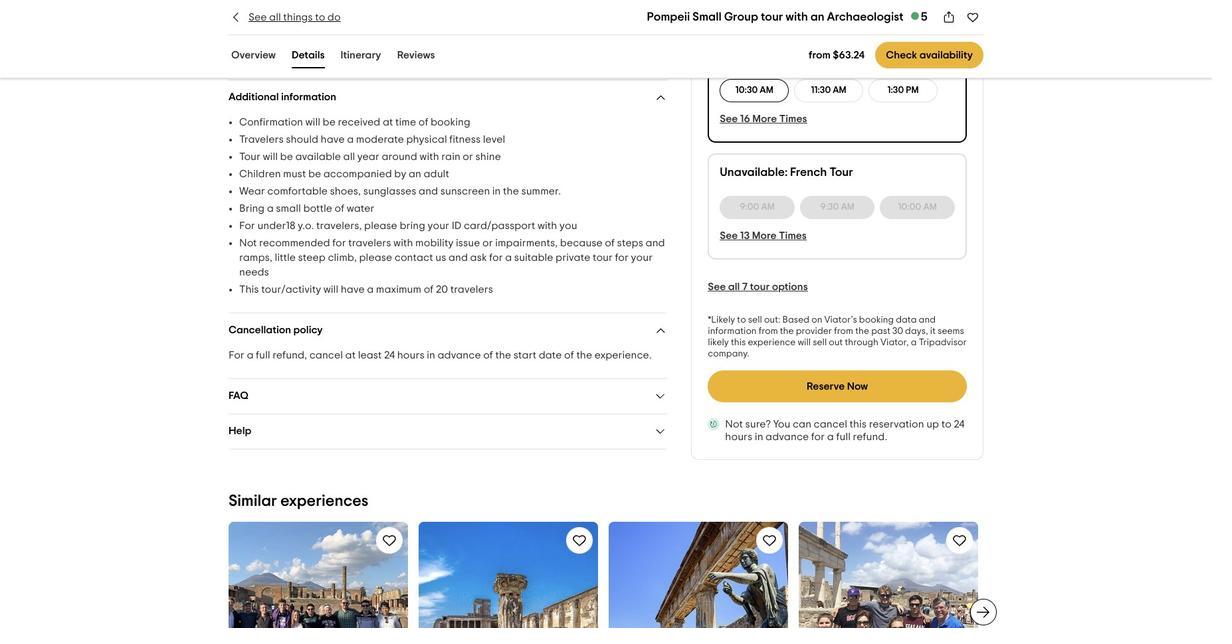 Task type: describe. For each thing, give the bounding box(es) containing it.
check
[[886, 50, 917, 60]]

maximum
[[376, 284, 421, 295]]

see 16 more times
[[720, 114, 807, 124]]

bring
[[400, 221, 425, 231]]

physical
[[406, 134, 447, 145]]

the right call
[[584, 19, 600, 30]]

small
[[693, 11, 722, 23]]

will down travelers
[[263, 152, 278, 162]]

english group tour
[[720, 9, 797, 18]]

share image
[[942, 11, 956, 24]]

overview
[[231, 50, 276, 60]]

will inside *likely to sell out: based on viator's booking data and information from the provider from the past 30 days, it seems likely this experience will sell out through viator, a tripadvisor company.
[[798, 338, 811, 348]]

shine
[[476, 152, 501, 162]]

steep
[[298, 253, 326, 263]]

a left small
[[267, 203, 274, 214]]

tour right group
[[780, 9, 797, 18]]

provider
[[796, 327, 832, 336]]

1 horizontal spatial sell
[[813, 338, 827, 348]]

of left the start
[[483, 350, 493, 361]]

archaeologist
[[827, 11, 904, 23]]

tour right 7
[[750, 282, 770, 292]]

the up through
[[856, 327, 869, 336]]

previous image
[[221, 605, 237, 621]]

855
[[239, 51, 257, 62]]

be up must
[[280, 152, 293, 162]]

see for see all 7 tour options
[[708, 282, 726, 292]]

reserve now button
[[708, 371, 967, 403]]

fitness
[[449, 134, 481, 145]]

reviews button
[[395, 47, 438, 68]]

am for 9:00 am
[[761, 203, 775, 212]]

tour/activity
[[261, 284, 321, 295]]

of up physical
[[419, 117, 428, 128]]

comfortable
[[267, 186, 328, 197]]

cancellation policy
[[229, 325, 323, 336]]

we'd
[[429, 19, 451, 30]]

number
[[603, 19, 640, 30]]

rain
[[442, 152, 461, 162]]

see all things to do
[[249, 12, 341, 23]]

9:00 am button
[[720, 196, 795, 219]]

be down available on the top left of the page
[[308, 169, 321, 179]]

available
[[295, 152, 341, 162]]

10:00 am
[[898, 203, 937, 212]]

from $63.24
[[809, 50, 865, 60]]

9:00
[[740, 203, 759, 212]]

if you have questions about accessibility, we'd be happy to help. just call the number below and reference the product code: 23258p113 +1 855 275 5071
[[229, 19, 640, 62]]

1 vertical spatial have
[[321, 134, 345, 145]]

have inside if you have questions about accessibility, we'd be happy to help. just call the number below and reference the product code: 23258p113 +1 855 275 5071
[[257, 19, 281, 30]]

travelers,
[[316, 221, 362, 231]]

and right the steps
[[646, 238, 665, 249]]

cancel for refund,
[[310, 350, 343, 361]]

2 horizontal spatial from
[[834, 327, 854, 336]]

likely
[[708, 338, 729, 348]]

(no additional taxes or booking fees)
[[720, 60, 854, 68]]

10:30 am button
[[720, 79, 789, 102]]

see for see 13 more times
[[720, 231, 738, 241]]

of left the steps
[[605, 238, 615, 249]]

help.
[[515, 19, 539, 30]]

by
[[394, 169, 406, 179]]

the left the start
[[495, 350, 511, 361]]

with down physical
[[420, 152, 439, 162]]

issue
[[456, 238, 480, 249]]

adult
[[424, 169, 449, 179]]

tab list containing overview
[[213, 44, 454, 71]]

call
[[564, 19, 582, 30]]

1:30 pm
[[888, 86, 919, 95]]

pompeii small group tour with an archaeologist
[[647, 11, 904, 23]]

0 horizontal spatial from
[[759, 327, 778, 336]]

level
[[483, 134, 505, 145]]

at inside confirmation will be received at time of booking travelers should have a moderate physical fitness level tour will be available all year around with rain or shine children must be accompanied by an adult wear comfortable shoes, sunglasses and sunscreen in the summer. bring a small bottle of water for under18 y.o. travelers, please bring your id card/passport with you not recommended for travelers with mobility issue or impairments, because of steps and ramps, little steep climb, please contact us and ask for a suitable private tour for your needs this tour/activity will have a maximum of 20 travelers
[[383, 117, 393, 128]]

wear
[[239, 186, 265, 197]]

ramps,
[[239, 253, 272, 263]]

small
[[276, 203, 301, 214]]

summer.
[[521, 186, 561, 197]]

you inside confirmation will be received at time of booking travelers should have a moderate physical fitness level tour will be available all year around with rain or shine children must be accompanied by an adult wear comfortable shoes, sunglasses and sunscreen in the summer. bring a small bottle of water for under18 y.o. travelers, please bring your id card/passport with you not recommended for travelers with mobility issue or impairments, because of steps and ramps, little steep climb, please contact us and ask for a suitable private tour for your needs this tour/activity will have a maximum of 20 travelers
[[560, 221, 577, 231]]

2 vertical spatial have
[[341, 284, 365, 295]]

of left 20
[[424, 284, 434, 295]]

similar experiences
[[229, 494, 368, 510]]

up
[[927, 419, 939, 430]]

be inside if you have questions about accessibility, we'd be happy to help. just call the number below and reference the product code: 23258p113 +1 855 275 5071
[[454, 19, 467, 30]]

a down received
[[347, 134, 354, 145]]

english
[[720, 9, 750, 18]]

us
[[436, 253, 446, 263]]

0 vertical spatial your
[[428, 221, 449, 231]]

0 horizontal spatial in
[[427, 350, 435, 361]]

0 horizontal spatial at
[[345, 350, 356, 361]]

full inside not sure? you can cancel this reservation up to 24 hours in advance for a full refund.
[[836, 432, 851, 443]]

1 vertical spatial tour
[[830, 167, 853, 179]]

all for see all things to do
[[269, 12, 281, 23]]

of right date
[[564, 350, 574, 361]]

year
[[357, 152, 379, 162]]

suitable
[[514, 253, 553, 263]]

you
[[773, 419, 791, 430]]

hours inside not sure? you can cancel this reservation up to 24 hours in advance for a full refund.
[[725, 432, 753, 443]]

1 vertical spatial for
[[229, 350, 245, 361]]

to inside *likely to sell out: based on viator's booking data and information from the provider from the past 30 days, it seems likely this experience will sell out through viator, a tripadvisor company.
[[737, 316, 746, 325]]

id
[[452, 221, 462, 231]]

11:30 am button
[[794, 79, 863, 102]]

of up the "travelers,"
[[335, 203, 344, 214]]

all for see all 7 tour options
[[728, 282, 740, 292]]

0 horizontal spatial $63.24
[[762, 31, 790, 40]]

and inside *likely to sell out: based on viator's booking data and information from the provider from the past 30 days, it seems likely this experience will sell out through viator, a tripadvisor company.
[[919, 316, 936, 325]]

shoes,
[[330, 186, 361, 197]]

10:30
[[736, 86, 758, 95]]

ask
[[470, 253, 487, 263]]

for up climb,
[[332, 238, 346, 249]]

can
[[793, 419, 812, 430]]

out:
[[764, 316, 781, 325]]

10:00
[[898, 203, 921, 212]]

24 inside not sure? you can cancel this reservation up to 24 hours in advance for a full refund.
[[954, 419, 965, 430]]

sure?
[[745, 419, 771, 430]]

for inside not sure? you can cancel this reservation up to 24 hours in advance for a full refund.
[[811, 432, 825, 443]]

about
[[333, 19, 362, 30]]

0 vertical spatial advance
[[438, 350, 481, 361]]

below
[[229, 34, 258, 45]]

questions
[[283, 19, 330, 30]]

be left received
[[323, 117, 336, 128]]

travelers
[[239, 134, 284, 145]]

the down based at the bottom
[[780, 327, 794, 336]]

1 horizontal spatial booking
[[805, 60, 835, 68]]

do
[[328, 12, 341, 23]]

refund.
[[853, 432, 888, 443]]

policy
[[293, 325, 323, 336]]

5
[[921, 11, 928, 23]]

in inside confirmation will be received at time of booking travelers should have a moderate physical fitness level tour will be available all year around with rain or shine children must be accompanied by an adult wear comfortable shoes, sunglasses and sunscreen in the summer. bring a small bottle of water for under18 y.o. travelers, please bring your id card/passport with you not recommended for travelers with mobility issue or impairments, because of steps and ramps, little steep climb, please contact us and ask for a suitable private tour for your needs this tour/activity will have a maximum of 20 travelers
[[492, 186, 501, 197]]

tour inside confirmation will be received at time of booking travelers should have a moderate physical fitness level tour will be available all year around with rain or shine children must be accompanied by an adult wear comfortable shoes, sunglasses and sunscreen in the summer. bring a small bottle of water for under18 y.o. travelers, please bring your id card/passport with you not recommended for travelers with mobility issue or impairments, because of steps and ramps, little steep climb, please contact us and ask for a suitable private tour for your needs this tour/activity will have a maximum of 20 travelers
[[239, 152, 261, 162]]

see 13 more times
[[720, 231, 807, 241]]

on
[[812, 316, 822, 325]]

accompanied
[[324, 169, 392, 179]]

this inside not sure? you can cancel this reservation up to 24 hours in advance for a full refund.
[[850, 419, 867, 430]]

0 vertical spatial travelers
[[348, 238, 391, 249]]

0 vertical spatial please
[[364, 221, 397, 231]]

moderate
[[356, 134, 404, 145]]

a down cancellation
[[247, 350, 254, 361]]

product
[[350, 34, 389, 45]]

16
[[740, 114, 750, 124]]

cancel for can
[[814, 419, 847, 430]]

am for 9:30 am
[[841, 203, 855, 212]]

little
[[275, 253, 296, 263]]

information inside *likely to sell out: based on viator's booking data and information from the provider from the past 30 days, it seems likely this experience will sell out through viator, a tripadvisor company.
[[708, 327, 757, 336]]

things
[[283, 12, 313, 23]]

must
[[283, 169, 306, 179]]

itinerary button
[[338, 47, 384, 68]]

cancellation
[[229, 325, 291, 336]]

start
[[514, 350, 536, 361]]

30
[[893, 327, 903, 336]]

needs
[[239, 267, 269, 278]]

faq
[[229, 391, 248, 401]]

0 vertical spatial an
[[811, 11, 825, 23]]



Task type: vqa. For each thing, say whether or not it's contained in the screenshot.
middle "have"
yes



Task type: locate. For each thing, give the bounding box(es) containing it.
this up 'refund.'
[[850, 419, 867, 430]]

past
[[871, 327, 891, 336]]

0 vertical spatial $63.24
[[762, 31, 790, 40]]

sell left out: at right
[[748, 316, 762, 325]]

1 vertical spatial travelers
[[450, 284, 493, 295]]

see left 13
[[720, 231, 738, 241]]

children
[[239, 169, 281, 179]]

information down details button
[[281, 92, 336, 102]]

0 vertical spatial information
[[281, 92, 336, 102]]

and right us
[[449, 253, 468, 263]]

at left time
[[383, 117, 393, 128]]

full down cancellation
[[256, 350, 270, 361]]

1 horizontal spatial or
[[483, 238, 493, 249]]

see left 16
[[720, 114, 738, 124]]

1 horizontal spatial $63.24
[[833, 50, 865, 60]]

1 vertical spatial you
[[560, 221, 577, 231]]

more right 13
[[752, 231, 777, 241]]

1 horizontal spatial cancel
[[814, 419, 847, 430]]

0 vertical spatial you
[[237, 19, 255, 30]]

least
[[358, 350, 382, 361]]

in
[[492, 186, 501, 197], [427, 350, 435, 361], [755, 432, 763, 443]]

reviews
[[397, 50, 435, 60]]

full left 'refund.'
[[836, 432, 851, 443]]

0 horizontal spatial 24
[[384, 350, 395, 361]]

just
[[542, 19, 562, 30]]

more right 16
[[753, 114, 777, 124]]

2 vertical spatial in
[[755, 432, 763, 443]]

details button
[[289, 47, 327, 68]]

from left fees)
[[809, 50, 831, 60]]

1 vertical spatial more
[[752, 231, 777, 241]]

see all 7 tour options
[[708, 282, 808, 292]]

1 vertical spatial cancel
[[814, 419, 847, 430]]

1 vertical spatial an
[[409, 169, 421, 179]]

0 horizontal spatial not
[[239, 238, 257, 249]]

24 right least
[[384, 350, 395, 361]]

bottle
[[303, 203, 332, 214]]

or up ask
[[483, 238, 493, 249]]

1 vertical spatial or
[[463, 152, 473, 162]]

have up the below
[[257, 19, 281, 30]]

to inside if you have questions about accessibility, we'd be happy to help. just call the number below and reference the product code: 23258p113 +1 855 275 5071
[[503, 19, 513, 30]]

1 vertical spatial information
[[708, 327, 757, 336]]

pompeii
[[647, 11, 690, 23]]

9:30
[[820, 203, 839, 212]]

not
[[239, 238, 257, 249], [725, 419, 743, 430]]

am for 10:00 am
[[923, 203, 937, 212]]

for down can
[[811, 432, 825, 443]]

0 vertical spatial booking
[[805, 60, 835, 68]]

0 vertical spatial cancel
[[310, 350, 343, 361]]

booking for *likely to sell out: based on viator's booking data and information from the provider from the past 30 days, it seems likely this experience will sell out through viator, a tripadvisor company.
[[859, 316, 894, 325]]

0 horizontal spatial advance
[[438, 350, 481, 361]]

an inside confirmation will be received at time of booking travelers should have a moderate physical fitness level tour will be available all year around with rain or shine children must be accompanied by an adult wear comfortable shoes, sunglasses and sunscreen in the summer. bring a small bottle of water for under18 y.o. travelers, please bring your id card/passport with you not recommended for travelers with mobility issue or impairments, because of steps and ramps, little steep climb, please contact us and ask for a suitable private tour for your needs this tour/activity will have a maximum of 20 travelers
[[409, 169, 421, 179]]

1 horizontal spatial your
[[631, 253, 653, 263]]

0 horizontal spatial sell
[[748, 316, 762, 325]]

your up mobility
[[428, 221, 449, 231]]

unavailable: french tour
[[720, 167, 853, 179]]

tour up 2 adults x $63.24
[[761, 11, 783, 23]]

1 horizontal spatial from
[[809, 50, 831, 60]]

see up the below
[[249, 12, 267, 23]]

2 horizontal spatial all
[[728, 282, 740, 292]]

check availability button
[[876, 42, 984, 68]]

will down climb,
[[323, 284, 338, 295]]

out
[[829, 338, 843, 348]]

the inside confirmation will be received at time of booking travelers should have a moderate physical fitness level tour will be available all year around with rain or shine children must be accompanied by an adult wear comfortable shoes, sunglasses and sunscreen in the summer. bring a small bottle of water for under18 y.o. travelers, please bring your id card/passport with you not recommended for travelers with mobility issue or impairments, because of steps and ramps, little steep climb, please contact us and ask for a suitable private tour for your needs this tour/activity will have a maximum of 20 travelers
[[503, 186, 519, 197]]

hours right least
[[397, 350, 425, 361]]

your down the steps
[[631, 253, 653, 263]]

please
[[364, 221, 397, 231], [359, 253, 392, 263]]

sunglasses
[[363, 186, 416, 197]]

1 horizontal spatial 24
[[954, 419, 965, 430]]

0 horizontal spatial all
[[269, 12, 281, 23]]

not inside not sure? you can cancel this reservation up to 24 hours in advance for a full refund.
[[725, 419, 743, 430]]

this
[[731, 338, 746, 348], [850, 419, 867, 430]]

0 vertical spatial tour
[[239, 152, 261, 162]]

or right rain
[[463, 152, 473, 162]]

tripadvisor
[[919, 338, 967, 348]]

a inside *likely to sell out: based on viator's booking data and information from the provider from the past 30 days, it seems likely this experience will sell out through viator, a tripadvisor company.
[[911, 338, 917, 348]]

1 horizontal spatial hours
[[725, 432, 753, 443]]

9:30 am
[[820, 203, 855, 212]]

and inside if you have questions about accessibility, we'd be happy to help. just call the number below and reference the product code: 23258p113 +1 855 275 5071
[[260, 34, 279, 45]]

for
[[239, 221, 255, 231], [229, 350, 245, 361]]

0 vertical spatial times
[[779, 114, 807, 124]]

information
[[281, 92, 336, 102], [708, 327, 757, 336]]

contact
[[395, 253, 433, 263]]

times down 9:00 am button
[[779, 231, 807, 241]]

to left help.
[[503, 19, 513, 30]]

10:30 am
[[736, 86, 774, 95]]

have down climb,
[[341, 284, 365, 295]]

private
[[556, 253, 590, 263]]

am for 11:30 am
[[833, 86, 847, 95]]

1 vertical spatial at
[[345, 350, 356, 361]]

booking inside *likely to sell out: based on viator's booking data and information from the provider from the past 30 days, it seems likely this experience will sell out through viator, a tripadvisor company.
[[859, 316, 894, 325]]

0 horizontal spatial an
[[409, 169, 421, 179]]

to right up
[[942, 419, 952, 430]]

happy
[[469, 19, 500, 30]]

11:30 am
[[811, 86, 847, 95]]

reservation
[[869, 419, 924, 430]]

1 vertical spatial in
[[427, 350, 435, 361]]

in right sunscreen
[[492, 186, 501, 197]]

more
[[753, 114, 777, 124], [752, 231, 777, 241]]

tour inside confirmation will be received at time of booking travelers should have a moderate physical fitness level tour will be available all year around with rain or shine children must be accompanied by an adult wear comfortable shoes, sunglasses and sunscreen in the summer. bring a small bottle of water for under18 y.o. travelers, please bring your id card/passport with you not recommended for travelers with mobility issue or impairments, because of steps and ramps, little steep climb, please contact us and ask for a suitable private tour for your needs this tour/activity will have a maximum of 20 travelers
[[593, 253, 613, 263]]

your
[[428, 221, 449, 231], [631, 253, 653, 263]]

for down bring
[[239, 221, 255, 231]]

sunscreen
[[440, 186, 490, 197]]

booking inside confirmation will be received at time of booking travelers should have a moderate physical fitness level tour will be available all year around with rain or shine children must be accompanied by an adult wear comfortable shoes, sunglasses and sunscreen in the summer. bring a small bottle of water for under18 y.o. travelers, please bring your id card/passport with you not recommended for travelers with mobility issue or impairments, because of steps and ramps, little steep climb, please contact us and ask for a suitable private tour for your needs this tour/activity will have a maximum of 20 travelers
[[431, 117, 470, 128]]

0 horizontal spatial information
[[281, 92, 336, 102]]

1 horizontal spatial all
[[343, 152, 355, 162]]

in down sure?
[[755, 432, 763, 443]]

help
[[229, 426, 251, 437]]

card/passport
[[464, 221, 535, 231]]

please right climb,
[[359, 253, 392, 263]]

at left least
[[345, 350, 356, 361]]

0 horizontal spatial your
[[428, 221, 449, 231]]

will down provider
[[798, 338, 811, 348]]

1 vertical spatial all
[[343, 152, 355, 162]]

1 horizontal spatial this
[[850, 419, 867, 430]]

1 vertical spatial this
[[850, 419, 867, 430]]

because
[[560, 238, 603, 249]]

1 horizontal spatial an
[[811, 11, 825, 23]]

an
[[811, 11, 825, 23], [409, 169, 421, 179]]

1 vertical spatial please
[[359, 253, 392, 263]]

pm
[[906, 86, 919, 95]]

1 vertical spatial your
[[631, 253, 653, 263]]

to inside see all things to do link
[[315, 12, 325, 23]]

you inside if you have questions about accessibility, we'd be happy to help. just call the number below and reference the product code: 23258p113 +1 855 275 5071
[[237, 19, 255, 30]]

for down the steps
[[615, 253, 629, 263]]

10:00 am button
[[880, 196, 955, 219]]

water
[[347, 203, 375, 214]]

0 vertical spatial full
[[256, 350, 270, 361]]

data
[[896, 316, 917, 325]]

hours
[[397, 350, 425, 361], [725, 432, 753, 443]]

next image
[[976, 605, 992, 621]]

am right 11:30 on the right
[[833, 86, 847, 95]]

this
[[239, 284, 259, 295]]

all inside confirmation will be received at time of booking travelers should have a moderate physical fitness level tour will be available all year around with rain or shine children must be accompanied by an adult wear comfortable shoes, sunglasses and sunscreen in the summer. bring a small bottle of water for under18 y.o. travelers, please bring your id card/passport with you not recommended for travelers with mobility issue or impairments, because of steps and ramps, little steep climb, please contact us and ask for a suitable private tour for your needs this tour/activity will have a maximum of 20 travelers
[[343, 152, 355, 162]]

booking for confirmation will be received at time of booking travelers should have a moderate physical fitness level tour will be available all year around with rain or shine children must be accompanied by an adult wear comfortable shoes, sunglasses and sunscreen in the summer. bring a small bottle of water for under18 y.o. travelers, please bring your id card/passport with you not recommended for travelers with mobility issue or impairments, because of steps and ramps, little steep climb, please contact us and ask for a suitable private tour for your needs this tour/activity will have a maximum of 20 travelers
[[431, 117, 470, 128]]

steps
[[617, 238, 643, 249]]

am right 10:30 in the top right of the page
[[760, 86, 774, 95]]

tour up the children
[[239, 152, 261, 162]]

an up from $63.24
[[811, 11, 825, 23]]

accessibility,
[[365, 19, 427, 30]]

1 horizontal spatial not
[[725, 419, 743, 430]]

group
[[724, 11, 758, 23]]

you right if
[[237, 19, 255, 30]]

1 horizontal spatial tour
[[830, 167, 853, 179]]

23258p113
[[422, 34, 469, 45]]

0 horizontal spatial full
[[256, 350, 270, 361]]

an right by
[[409, 169, 421, 179]]

cancel inside not sure? you can cancel this reservation up to 24 hours in advance for a full refund.
[[814, 419, 847, 430]]

1 vertical spatial advance
[[766, 432, 809, 443]]

details
[[292, 50, 325, 60]]

tour down because
[[593, 253, 613, 263]]

0 vertical spatial more
[[753, 114, 777, 124]]

booking left fees)
[[805, 60, 835, 68]]

all left year
[[343, 152, 355, 162]]

advance inside not sure? you can cancel this reservation up to 24 hours in advance for a full refund.
[[766, 432, 809, 443]]

2 horizontal spatial booking
[[859, 316, 894, 325]]

tab list
[[213, 44, 454, 71]]

2 vertical spatial all
[[728, 282, 740, 292]]

travelers right 20
[[450, 284, 493, 295]]

*likely to sell out: based on viator's booking data and information from the provider from the past 30 days, it seems likely this experience will sell out through viator, a tripadvisor company.
[[708, 316, 967, 359]]

not left sure?
[[725, 419, 743, 430]]

0 horizontal spatial cancel
[[310, 350, 343, 361]]

1 vertical spatial 24
[[954, 419, 965, 430]]

0 horizontal spatial hours
[[397, 350, 425, 361]]

0 vertical spatial or
[[795, 60, 803, 68]]

1 horizontal spatial in
[[492, 186, 501, 197]]

additional information button
[[229, 91, 668, 104]]

0 vertical spatial 24
[[384, 350, 395, 361]]

am right 9:30
[[841, 203, 855, 212]]

to left do
[[315, 12, 325, 23]]

travelers
[[348, 238, 391, 249], [450, 284, 493, 295]]

1 vertical spatial booking
[[431, 117, 470, 128]]

1 vertical spatial not
[[725, 419, 743, 430]]

viator,
[[881, 338, 909, 348]]

for inside confirmation will be received at time of booking travelers should have a moderate physical fitness level tour will be available all year around with rain or shine children must be accompanied by an adult wear comfortable shoes, sunglasses and sunscreen in the summer. bring a small bottle of water for under18 y.o. travelers, please bring your id card/passport with you not recommended for travelers with mobility issue or impairments, because of steps and ramps, little steep climb, please contact us and ask for a suitable private tour for your needs this tour/activity will have a maximum of 20 travelers
[[239, 221, 255, 231]]

275
[[259, 51, 276, 62]]

for
[[332, 238, 346, 249], [489, 253, 503, 263], [615, 253, 629, 263], [811, 432, 825, 443]]

and up it
[[919, 316, 936, 325]]

2
[[720, 31, 725, 40]]

2 vertical spatial booking
[[859, 316, 894, 325]]

additional information
[[229, 92, 336, 102]]

2 horizontal spatial in
[[755, 432, 763, 443]]

overview button
[[229, 47, 279, 68]]

similar
[[229, 494, 277, 510]]

$63.24 up 11:30 am
[[833, 50, 865, 60]]

around
[[382, 152, 417, 162]]

a left 'refund.'
[[827, 432, 834, 443]]

from up experience at the right of the page
[[759, 327, 778, 336]]

with up the impairments,
[[538, 221, 557, 231]]

to inside not sure? you can cancel this reservation up to 24 hours in advance for a full refund.
[[942, 419, 952, 430]]

0 vertical spatial all
[[269, 12, 281, 23]]

or
[[795, 60, 803, 68], [463, 152, 473, 162], [483, 238, 493, 249]]

tour
[[239, 152, 261, 162], [830, 167, 853, 179]]

code:
[[391, 34, 419, 45]]

1 vertical spatial full
[[836, 432, 851, 443]]

not up ramps,
[[239, 238, 257, 249]]

0 horizontal spatial or
[[463, 152, 473, 162]]

tour
[[780, 9, 797, 18], [761, 11, 783, 23], [593, 253, 613, 263], [750, 282, 770, 292]]

all left 7
[[728, 282, 740, 292]]

you up because
[[560, 221, 577, 231]]

5071
[[279, 51, 300, 62]]

see for see 16 more times
[[720, 114, 738, 124]]

2 vertical spatial or
[[483, 238, 493, 249]]

or right taxes
[[795, 60, 803, 68]]

unavailable:
[[720, 167, 788, 179]]

have
[[257, 19, 281, 30], [321, 134, 345, 145], [341, 284, 365, 295]]

be
[[454, 19, 467, 30], [323, 117, 336, 128], [280, 152, 293, 162], [308, 169, 321, 179]]

to right *likely
[[737, 316, 746, 325]]

0 vertical spatial hours
[[397, 350, 425, 361]]

not inside confirmation will be received at time of booking travelers should have a moderate physical fitness level tour will be available all year around with rain or shine children must be accompanied by an adult wear comfortable shoes, sunglasses and sunscreen in the summer. bring a small bottle of water for under18 y.o. travelers, please bring your id card/passport with you not recommended for travelers with mobility issue or impairments, because of steps and ramps, little steep climb, please contact us and ask for a suitable private tour for your needs this tour/activity will have a maximum of 20 travelers
[[239, 238, 257, 249]]

1 horizontal spatial you
[[560, 221, 577, 231]]

1 vertical spatial hours
[[725, 432, 753, 443]]

the down 'about'
[[331, 34, 347, 45]]

in inside not sure? you can cancel this reservation up to 24 hours in advance for a full refund.
[[755, 432, 763, 443]]

0 horizontal spatial tour
[[239, 152, 261, 162]]

$63.24 down pompeii small group tour with an archaeologist
[[762, 31, 790, 40]]

not sure? you can cancel this reservation up to 24 hours in advance for a full refund.
[[725, 419, 965, 443]]

0 vertical spatial at
[[383, 117, 393, 128]]

advance down cancellation policy dropdown button
[[438, 350, 481, 361]]

it
[[930, 327, 936, 336]]

cancel right can
[[814, 419, 847, 430]]

booking up past
[[859, 316, 894, 325]]

for down cancellation
[[229, 350, 245, 361]]

travelers up climb,
[[348, 238, 391, 249]]

with right group
[[786, 11, 808, 23]]

have up available on the top left of the page
[[321, 134, 345, 145]]

am right 10:00
[[923, 203, 937, 212]]

hours down sure?
[[725, 432, 753, 443]]

a down the impairments,
[[505, 253, 512, 263]]

from down viator's
[[834, 327, 854, 336]]

am inside 'button'
[[923, 203, 937, 212]]

11:30
[[811, 86, 831, 95]]

see left 7
[[708, 282, 726, 292]]

0 horizontal spatial you
[[237, 19, 255, 30]]

+1 855 275 5071 link
[[229, 51, 300, 63]]

information inside dropdown button
[[281, 92, 336, 102]]

a left maximum
[[367, 284, 374, 295]]

save to a trip image
[[966, 11, 980, 24], [382, 533, 397, 549], [762, 533, 778, 549], [952, 533, 968, 549]]

0 vertical spatial sell
[[748, 316, 762, 325]]

1 horizontal spatial travelers
[[450, 284, 493, 295]]

13
[[740, 231, 750, 241]]

0 vertical spatial not
[[239, 238, 257, 249]]

the right date
[[577, 350, 592, 361]]

1 horizontal spatial full
[[836, 432, 851, 443]]

see
[[249, 12, 267, 23], [720, 114, 738, 124], [720, 231, 738, 241], [708, 282, 726, 292]]

and up the '275'
[[260, 34, 279, 45]]

1 horizontal spatial advance
[[766, 432, 809, 443]]

2 horizontal spatial or
[[795, 60, 803, 68]]

more for 13
[[752, 231, 777, 241]]

for right ask
[[489, 253, 503, 263]]

0 vertical spatial have
[[257, 19, 281, 30]]

0 vertical spatial in
[[492, 186, 501, 197]]

with up contact
[[394, 238, 413, 249]]

1 vertical spatial sell
[[813, 338, 827, 348]]

more for 16
[[753, 114, 777, 124]]

am for 10:30 am
[[760, 86, 774, 95]]

if
[[229, 19, 235, 30]]

times for see 13 more times
[[779, 231, 807, 241]]

group
[[752, 9, 778, 18]]

a inside not sure? you can cancel this reservation up to 24 hours in advance for a full refund.
[[827, 432, 834, 443]]

advance down you
[[766, 432, 809, 443]]

fees)
[[837, 60, 854, 68]]

0 vertical spatial for
[[239, 221, 255, 231]]

and down adult
[[419, 186, 438, 197]]

1 horizontal spatial information
[[708, 327, 757, 336]]

0 horizontal spatial travelers
[[348, 238, 391, 249]]

confirmation will be received at time of booking travelers should have a moderate physical fitness level tour will be available all year around with rain or shine children must be accompanied by an adult wear comfortable shoes, sunglasses and sunscreen in the summer. bring a small bottle of water for under18 y.o. travelers, please bring your id card/passport with you not recommended for travelers with mobility issue or impairments, because of steps and ramps, little steep climb, please contact us and ask for a suitable private tour for your needs this tour/activity will have a maximum of 20 travelers
[[239, 117, 667, 295]]

24 right up
[[954, 419, 965, 430]]

0 vertical spatial this
[[731, 338, 746, 348]]

0 horizontal spatial this
[[731, 338, 746, 348]]

all left things
[[269, 12, 281, 23]]

times for see 16 more times
[[779, 114, 807, 124]]

1 vertical spatial $63.24
[[833, 50, 865, 60]]

will up should
[[305, 117, 320, 128]]

save to a trip image
[[572, 533, 588, 549]]

this inside *likely to sell out: based on viator's booking data and information from the provider from the past 30 days, it seems likely this experience will sell out through viator, a tripadvisor company.
[[731, 338, 746, 348]]

cancel down policy
[[310, 350, 343, 361]]

date
[[539, 350, 562, 361]]

9:30 am button
[[800, 196, 875, 219]]

1 vertical spatial times
[[779, 231, 807, 241]]

tour right french in the right top of the page
[[830, 167, 853, 179]]

1 horizontal spatial at
[[383, 117, 393, 128]]

be right we'd
[[454, 19, 467, 30]]

see for see all things to do
[[249, 12, 267, 23]]



